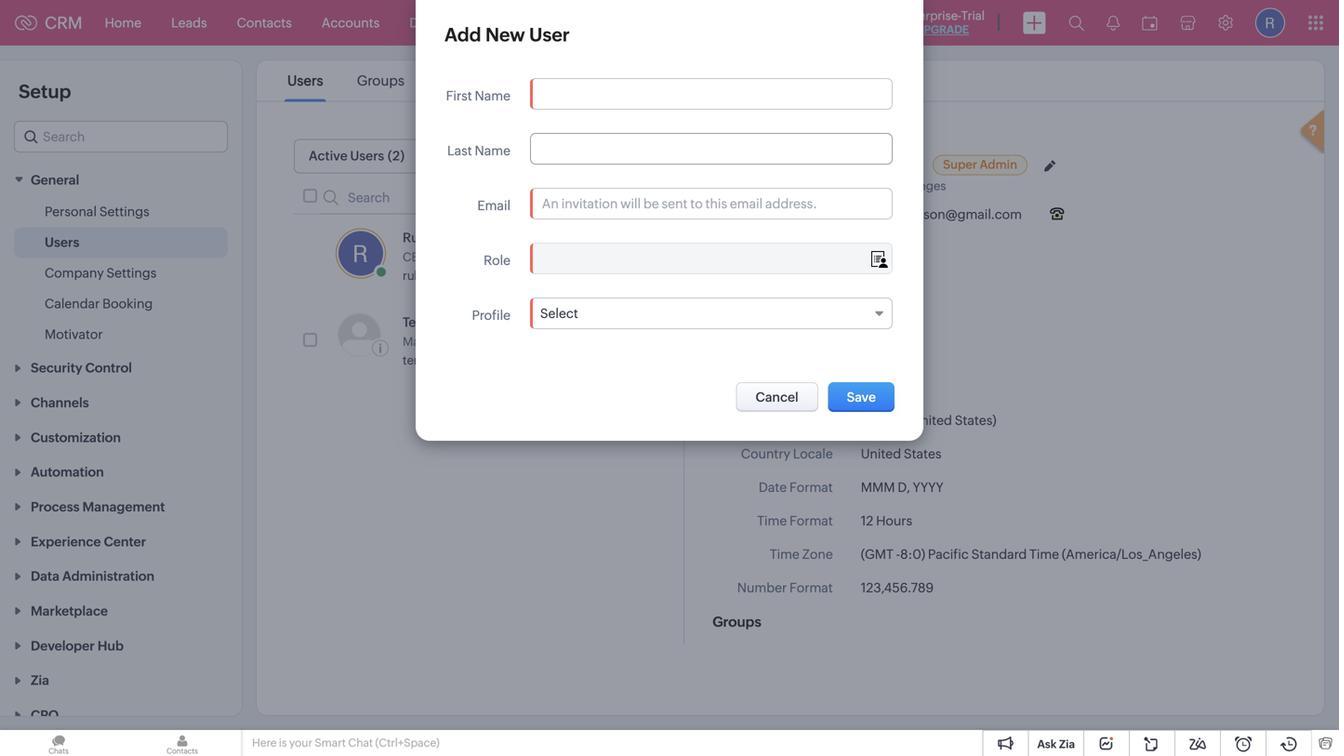 Task type: locate. For each thing, give the bounding box(es) containing it.
users link
[[285, 73, 326, 89], [45, 233, 79, 251]]

0 vertical spatial anderson
[[859, 156, 924, 172]]

list
[[271, 60, 547, 101]]

anderson for ruby anderson
[[859, 156, 924, 172]]

leads
[[171, 15, 207, 30]]

activate users
[[438, 73, 530, 89]]

new
[[486, 24, 525, 46], [574, 150, 601, 165]]

0 horizontal spatial admin
[[474, 251, 508, 263]]

oranges
[[898, 179, 946, 193]]

0 vertical spatial ruby
[[822, 156, 856, 172]]

locale down language
[[793, 447, 833, 461]]

users link down contacts "link"
[[285, 73, 326, 89]]

time right the standard
[[1030, 547, 1060, 562]]

hours
[[876, 513, 913, 528]]

anderson
[[859, 156, 924, 172], [437, 230, 497, 245]]

groups down the accounts
[[357, 73, 405, 89]]

personal settings link
[[45, 202, 149, 221]]

save button
[[828, 382, 895, 412]]

states)
[[955, 413, 997, 428]]

1 vertical spatial groups
[[713, 614, 762, 630]]

2 format from the top
[[790, 513, 833, 528]]

locale up cancel
[[713, 373, 756, 390]]

calendar
[[45, 296, 100, 311]]

Search text field
[[319, 181, 505, 214]]

united states
[[861, 447, 942, 461]]

super inside ruby anderson ceo, super admin rubyanndersson@gmail.com
[[440, 251, 472, 263]]

anderson inside ruby anderson ceo, super admin rubyanndersson@gmail.com
[[437, 230, 497, 245]]

ceo at ruby oranges
[[822, 179, 946, 193]]

time for time format
[[757, 513, 787, 528]]

crm
[[45, 13, 82, 32]]

mmm
[[861, 480, 895, 495]]

users down contacts "link"
[[287, 73, 323, 89]]

email
[[478, 198, 511, 213]]

1 horizontal spatial locale
[[793, 447, 833, 461]]

None text field
[[531, 134, 892, 164], [531, 244, 892, 273], [531, 134, 892, 164], [531, 244, 892, 273]]

1 vertical spatial name
[[475, 143, 511, 158]]

booking
[[102, 296, 153, 311]]

settings down general dropdown button
[[99, 204, 149, 219]]

0 vertical spatial locale
[[713, 373, 756, 390]]

1 vertical spatial new
[[574, 150, 601, 165]]

-
[[896, 547, 900, 562]]

add
[[445, 24, 481, 46], [870, 331, 894, 345]]

0 vertical spatial users link
[[285, 73, 326, 89]]

user inside new user button
[[604, 150, 632, 165]]

super up rubyanndersson@gmail.com 'link' in the left of the page
[[440, 251, 472, 263]]

add right deals
[[445, 24, 481, 46]]

0 vertical spatial format
[[790, 480, 833, 495]]

0 vertical spatial settings
[[99, 204, 149, 219]]

2 vertical spatial ruby
[[403, 230, 434, 245]]

ruby up ceo,
[[403, 230, 434, 245]]

users down personal
[[45, 235, 79, 250]]

cancel
[[756, 390, 799, 405]]

1 horizontal spatial user
[[604, 150, 632, 165]]

name
[[475, 88, 511, 103], [475, 143, 511, 158]]

None text field
[[531, 79, 892, 109]]

8:0)
[[900, 547, 926, 562]]

english (united states)
[[861, 413, 997, 428]]

new user button
[[546, 142, 650, 173]]

name right first at the left top of page
[[475, 88, 511, 103]]

ask
[[1038, 738, 1057, 751]]

chats image
[[0, 730, 117, 756]]

0 horizontal spatial users link
[[45, 233, 79, 251]]

information
[[760, 373, 838, 390]]

country
[[741, 447, 791, 461]]

0 vertical spatial add
[[445, 24, 481, 46]]

format for number format
[[790, 580, 833, 595]]

settings
[[99, 204, 149, 219], [106, 265, 157, 280]]

1 vertical spatial ruby
[[867, 179, 896, 193]]

0 horizontal spatial groups
[[357, 73, 405, 89]]

ceo,
[[403, 250, 431, 264]]

here
[[252, 737, 277, 749]]

0 horizontal spatial ruby
[[403, 230, 434, 245]]

groups down number
[[713, 614, 762, 630]]

first name
[[446, 88, 511, 103]]

0 horizontal spatial new
[[486, 24, 525, 46]]

setup
[[19, 81, 71, 102]]

1 vertical spatial super
[[440, 251, 472, 263]]

country locale
[[741, 447, 833, 461]]

format up time format
[[790, 480, 833, 495]]

ruby up the ceo link
[[822, 156, 856, 172]]

1 vertical spatial add
[[870, 331, 894, 345]]

0 horizontal spatial anderson
[[437, 230, 497, 245]]

1 horizontal spatial anderson
[[859, 156, 924, 172]]

turtle
[[436, 315, 470, 330]]

ruby inside ruby anderson ceo, super admin rubyanndersson@gmail.com
[[403, 230, 434, 245]]

motivator link
[[45, 325, 103, 344]]

time left zone
[[770, 547, 800, 562]]

states
[[904, 447, 942, 461]]

ruby anderson ceo, super admin rubyanndersson@gmail.com
[[403, 230, 565, 283]]

contacts link
[[222, 0, 307, 45]]

anderson up role
[[437, 230, 497, 245]]

general region
[[0, 197, 242, 350]]

ceo
[[822, 179, 847, 193]]

0 vertical spatial admin
[[980, 158, 1018, 172]]

home
[[105, 15, 142, 30]]

format down zone
[[790, 580, 833, 595]]

crm link
[[15, 13, 82, 32]]

list containing users
[[271, 60, 547, 101]]

1 format from the top
[[790, 480, 833, 495]]

english
[[861, 413, 905, 428]]

+
[[861, 331, 868, 345]]

time for time zone
[[770, 547, 800, 562]]

add right +
[[870, 331, 894, 345]]

contacts image
[[124, 730, 241, 756]]

format up zone
[[790, 513, 833, 528]]

0 horizontal spatial user
[[529, 24, 570, 46]]

admin
[[980, 158, 1018, 172], [474, 251, 508, 263]]

super up the oranges
[[943, 158, 978, 172]]

2 vertical spatial format
[[790, 580, 833, 595]]

0 vertical spatial name
[[475, 88, 511, 103]]

Select field
[[530, 298, 893, 329]]

3 format from the top
[[790, 580, 833, 595]]

users (2)
[[350, 148, 405, 163]]

ruby oranges link
[[867, 179, 951, 193]]

1 horizontal spatial ruby
[[822, 156, 856, 172]]

(gmt -8:0) pacific standard time (america/los_angeles)
[[861, 547, 1202, 562]]

mmm d, yyyy
[[861, 480, 944, 495]]

0 horizontal spatial locale
[[713, 373, 756, 390]]

yyyy
[[913, 480, 944, 495]]

d,
[[898, 480, 910, 495]]

1 vertical spatial users link
[[45, 233, 79, 251]]

ruby for ruby anderson
[[822, 156, 856, 172]]

An invitation will be sent to this email address. text field
[[531, 189, 892, 219]]

0 vertical spatial new
[[486, 24, 525, 46]]

profile
[[472, 308, 511, 323]]

2 name from the top
[[475, 143, 511, 158]]

personal settings
[[45, 204, 149, 219]]

ruby
[[822, 156, 856, 172], [867, 179, 896, 193], [403, 230, 434, 245]]

settings inside 'link'
[[106, 265, 157, 280]]

1 vertical spatial rubyanndersson@gmail.com
[[403, 269, 565, 283]]

0 vertical spatial super
[[943, 158, 978, 172]]

users down add new user
[[495, 73, 530, 89]]

1 horizontal spatial add
[[870, 331, 894, 345]]

anderson up the ceo at ruby oranges
[[859, 156, 924, 172]]

users link down personal
[[45, 233, 79, 251]]

activate
[[438, 73, 492, 89]]

0 horizontal spatial add
[[445, 24, 481, 46]]

123,456.789
[[861, 580, 934, 595]]

1 vertical spatial format
[[790, 513, 833, 528]]

tasks
[[472, 15, 505, 30]]

1 horizontal spatial super
[[943, 158, 978, 172]]

users
[[287, 73, 323, 89], [495, 73, 530, 89], [45, 235, 79, 250]]

1 horizontal spatial groups
[[713, 614, 762, 630]]

name right last at the left of page
[[475, 143, 511, 158]]

1 vertical spatial settings
[[106, 265, 157, 280]]

company settings
[[45, 265, 157, 280]]

smart
[[315, 737, 346, 749]]

0 horizontal spatial users
[[45, 235, 79, 250]]

calendar booking
[[45, 296, 153, 311]]

settings up booking
[[106, 265, 157, 280]]

terry turtle manager, administrator terryturtle85@gmail.com
[[403, 315, 545, 368]]

1 name from the top
[[475, 88, 511, 103]]

trial
[[961, 9, 985, 23]]

time
[[757, 513, 787, 528], [770, 547, 800, 562], [1030, 547, 1060, 562]]

1 horizontal spatial rubyanndersson@gmail.com
[[847, 207, 1022, 222]]

rubyanndersson@gmail.com down role
[[403, 269, 565, 283]]

user
[[529, 24, 570, 46], [604, 150, 632, 165]]

1 vertical spatial user
[[604, 150, 632, 165]]

rubyanndersson@gmail.com down the oranges
[[847, 207, 1022, 222]]

ruby down ruby anderson
[[867, 179, 896, 193]]

activate users link
[[435, 73, 533, 89]]

1 horizontal spatial new
[[574, 150, 601, 165]]

0 vertical spatial groups
[[357, 73, 405, 89]]

time down date
[[757, 513, 787, 528]]

1 vertical spatial admin
[[474, 251, 508, 263]]

super admin link
[[933, 155, 1028, 175]]

social
[[713, 295, 753, 312]]

0 horizontal spatial super
[[440, 251, 472, 263]]

1 vertical spatial anderson
[[437, 230, 497, 245]]

settings for personal settings
[[99, 204, 149, 219]]

active
[[309, 148, 348, 163]]

company settings link
[[45, 264, 157, 282]]



Task type: vqa. For each thing, say whether or not it's contained in the screenshot.
0 for Open Meetings
no



Task type: describe. For each thing, give the bounding box(es) containing it.
save
[[847, 390, 876, 405]]

2 horizontal spatial users
[[495, 73, 530, 89]]

(america/los_angeles)
[[1062, 547, 1202, 562]]

add new user
[[445, 24, 570, 46]]

is
[[279, 737, 287, 749]]

social profiles
[[713, 295, 806, 312]]

last name
[[447, 143, 511, 158]]

united
[[861, 447, 901, 461]]

new user
[[574, 150, 632, 165]]

super admin
[[943, 158, 1018, 172]]

locale information
[[713, 373, 838, 390]]

12 hours
[[861, 513, 913, 528]]

format for time format
[[790, 513, 833, 528]]

home link
[[90, 0, 156, 45]]

admin inside ruby anderson ceo, super admin rubyanndersson@gmail.com
[[474, 251, 508, 263]]

number format
[[737, 580, 833, 595]]

contacts
[[237, 15, 292, 30]]

(ctrl+space)
[[375, 737, 440, 749]]

not confirmed image
[[369, 338, 392, 361]]

meetings link
[[520, 0, 606, 45]]

motivator
[[45, 327, 103, 342]]

administrator
[[457, 335, 534, 349]]

users inside general region
[[45, 235, 79, 250]]

0 vertical spatial rubyanndersson@gmail.com
[[847, 207, 1022, 222]]

zia
[[1059, 738, 1075, 751]]

logo image
[[15, 15, 37, 30]]

settings for company settings
[[106, 265, 157, 280]]

accounts
[[322, 15, 380, 30]]

active users (2)
[[309, 148, 405, 163]]

ceo link
[[822, 179, 852, 193]]

profiles
[[756, 295, 806, 312]]

deals link
[[395, 0, 458, 45]]

language
[[773, 413, 833, 428]]

0 vertical spatial user
[[529, 24, 570, 46]]

pacific
[[928, 547, 969, 562]]

(gmt
[[861, 547, 894, 562]]

groups link
[[354, 73, 407, 89]]

at
[[852, 179, 863, 193]]

number
[[737, 580, 787, 595]]

name for last name
[[475, 143, 511, 158]]

0 horizontal spatial rubyanndersson@gmail.com
[[403, 269, 565, 283]]

2 horizontal spatial ruby
[[867, 179, 896, 193]]

time format
[[757, 513, 833, 528]]

general
[[31, 172, 79, 187]]

deals
[[410, 15, 443, 30]]

rubyanndersson@gmail.com link
[[403, 269, 565, 283]]

cancel button
[[736, 382, 818, 412]]

general button
[[0, 162, 242, 197]]

company
[[45, 265, 104, 280]]

here is your smart chat (ctrl+space)
[[252, 737, 440, 749]]

terry
[[403, 315, 433, 330]]

terryturtle85@gmail.com link
[[403, 354, 545, 368]]

meetings
[[535, 15, 591, 30]]

tasks link
[[458, 0, 520, 45]]

first
[[446, 88, 472, 103]]

name for first name
[[475, 88, 511, 103]]

enterprise-
[[900, 9, 961, 23]]

1 horizontal spatial users
[[287, 73, 323, 89]]

12
[[861, 513, 874, 528]]

+ add
[[861, 331, 894, 345]]

chat
[[348, 737, 373, 749]]

calendar booking link
[[45, 294, 153, 313]]

last
[[447, 143, 472, 158]]

time zone
[[770, 547, 833, 562]]

role
[[484, 253, 511, 268]]

1 horizontal spatial admin
[[980, 158, 1018, 172]]

1 vertical spatial locale
[[793, 447, 833, 461]]

personal
[[45, 204, 97, 219]]

ruby anderson
[[822, 156, 924, 172]]

enterprise-trial upgrade
[[900, 9, 985, 36]]

date
[[759, 480, 787, 495]]

zone
[[802, 547, 833, 562]]

date format
[[759, 480, 833, 495]]

ask zia
[[1038, 738, 1075, 751]]

format for date format
[[790, 480, 833, 495]]

anderson for ruby anderson ceo, super admin rubyanndersson@gmail.com
[[437, 230, 497, 245]]

accounts link
[[307, 0, 395, 45]]

ruby for ruby anderson ceo, super admin rubyanndersson@gmail.com
[[403, 230, 434, 245]]

new inside button
[[574, 150, 601, 165]]

standard
[[972, 547, 1027, 562]]

upgrade
[[916, 23, 969, 36]]

1 horizontal spatial users link
[[285, 73, 326, 89]]

leads link
[[156, 0, 222, 45]]

terryturtle85@gmail.com
[[403, 354, 545, 368]]

your
[[289, 737, 312, 749]]



